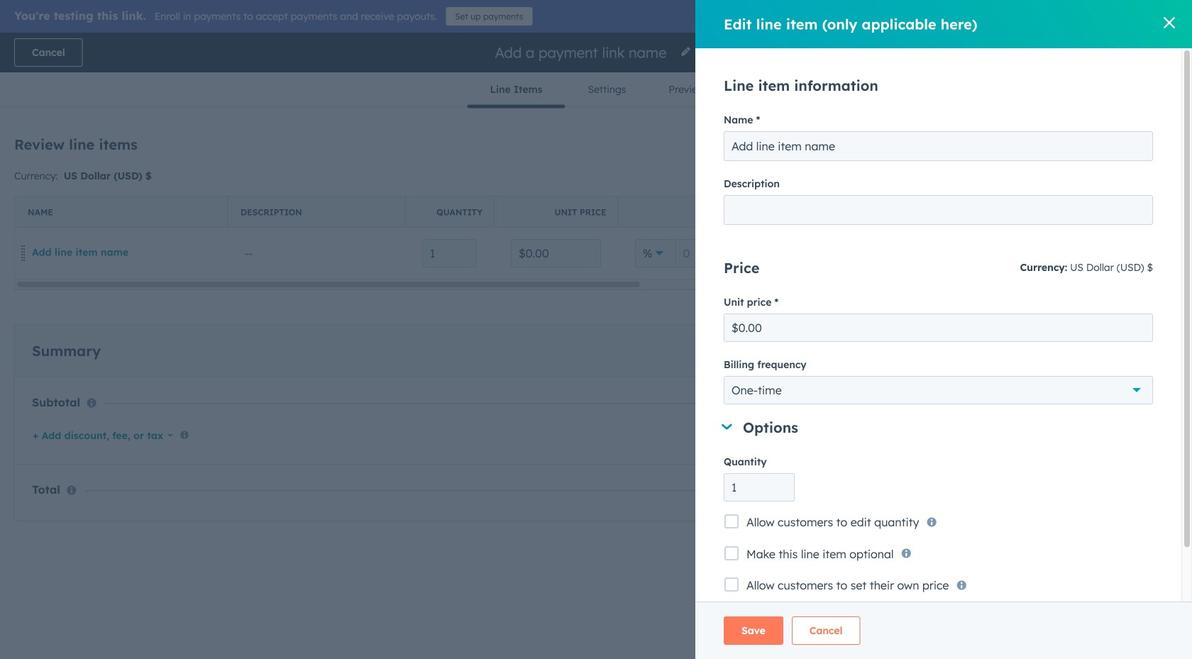 Task type: describe. For each thing, give the bounding box(es) containing it.
2 press to sort. element from the left
[[387, 189, 393, 200]]

6 press to sort. element from the left
[[934, 189, 940, 200]]

8 press to sort. element from the left
[[1099, 189, 1104, 200]]

2 press to sort. image from the left
[[387, 189, 393, 199]]

page section element
[[0, 33, 1192, 107]]

3 press to sort. image from the left
[[561, 189, 566, 199]]

press to sort. image for fourth the press to sort. element from right
[[768, 189, 773, 199]]

4 press to sort. element from the left
[[673, 189, 679, 200]]



Task type: vqa. For each thing, say whether or not it's contained in the screenshot.
Phone number
no



Task type: locate. For each thing, give the bounding box(es) containing it.
None text field
[[511, 239, 601, 268]]

5 press to sort. element from the left
[[768, 189, 773, 200]]

Search search field
[[34, 136, 318, 164]]

Add a payment link name field
[[494, 43, 672, 62]]

1 dialog from the left
[[0, 0, 1192, 659]]

pagination navigation
[[477, 280, 605, 299]]

4 press to sort. image from the left
[[673, 189, 679, 199]]

1 press to sort. element from the left
[[107, 189, 112, 200]]

6 press to sort. image from the left
[[1013, 189, 1019, 199]]

none text field inside "dialog"
[[511, 239, 601, 268]]

close image
[[1164, 17, 1175, 28]]

column header
[[218, 179, 327, 210], [15, 197, 229, 228], [228, 197, 406, 228], [405, 197, 495, 228], [494, 197, 619, 228], [618, 197, 796, 228], [796, 197, 910, 228], [909, 197, 1123, 228], [1122, 197, 1192, 228]]

1 press to sort. image from the left
[[768, 189, 773, 199]]

dialog
[[0, 0, 1192, 659], [695, 0, 1192, 659]]

navigation
[[467, 72, 725, 107]]

navigation inside page section element
[[467, 72, 725, 107]]

press to sort. element
[[107, 189, 112, 200], [387, 189, 393, 200], [561, 189, 566, 200], [673, 189, 679, 200], [768, 189, 773, 200], [934, 189, 940, 200], [1013, 189, 1019, 200], [1099, 189, 1104, 200]]

2 press to sort. image from the left
[[1099, 189, 1104, 199]]

0 text field
[[675, 239, 779, 268]]

press to sort. image for 8th the press to sort. element from left
[[1099, 189, 1104, 199]]

5 press to sort. image from the left
[[934, 189, 940, 199]]

caret image
[[722, 424, 732, 430]]

1 horizontal spatial press to sort. image
[[1099, 189, 1104, 199]]

0 horizontal spatial press to sort. image
[[768, 189, 773, 199]]

2 dialog from the left
[[695, 0, 1192, 659]]

press to sort. image
[[768, 189, 773, 199], [1099, 189, 1104, 199]]

press to sort. image
[[107, 189, 112, 199], [387, 189, 393, 199], [561, 189, 566, 199], [673, 189, 679, 199], [934, 189, 940, 199], [1013, 189, 1019, 199]]

1 press to sort. image from the left
[[107, 189, 112, 199]]

7 press to sort. element from the left
[[1013, 189, 1019, 200]]

None text field
[[724, 131, 1153, 161], [724, 195, 1153, 225], [422, 239, 477, 268], [724, 314, 1153, 342], [724, 473, 795, 502], [724, 131, 1153, 161], [724, 195, 1153, 225], [422, 239, 477, 268], [724, 314, 1153, 342], [724, 473, 795, 502]]

3 press to sort. element from the left
[[561, 189, 566, 200]]



